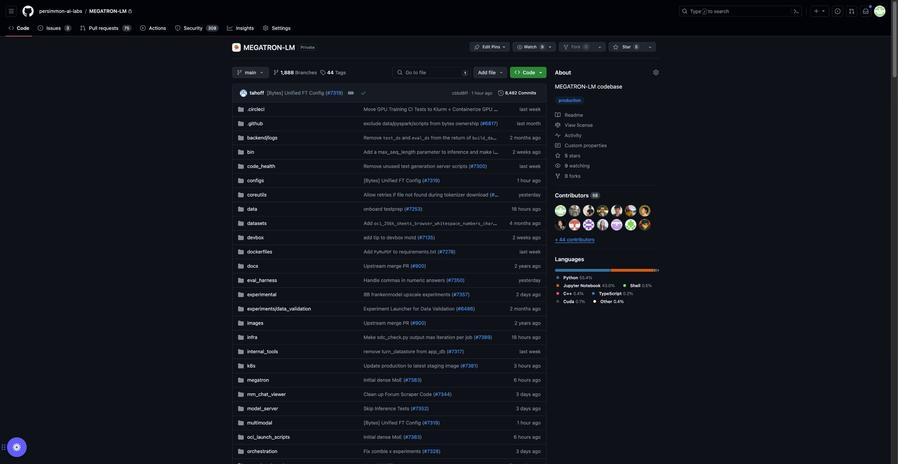 Task type: locate. For each thing, give the bounding box(es) containing it.
star image right the see your forks of this repository icon
[[613, 44, 619, 50]]

graph image
[[227, 25, 233, 31]]

2 vertical spatial dot fill image
[[555, 299, 561, 305]]

git pull request image
[[849, 8, 855, 14], [80, 25, 86, 31]]

0 vertical spatial dot fill image
[[555, 275, 561, 281]]

@derekmod image
[[611, 205, 622, 217]]

@averylamp image
[[569, 205, 580, 217]]

code image
[[8, 25, 14, 31], [515, 70, 520, 75]]

check image
[[361, 90, 366, 96]]

eye image
[[555, 163, 561, 169]]

list
[[36, 6, 675, 17]]

edit repository metadata image
[[653, 70, 659, 75]]

move image
[[4, 444, 6, 452]]

5 directory image from the top
[[238, 249, 244, 255]]

git branch image
[[237, 70, 242, 75]]

note image
[[555, 143, 561, 148]]

open commit details image
[[348, 90, 354, 96]]

0 vertical spatial triangle down image
[[821, 8, 826, 14]]

0 horizontal spatial code image
[[8, 25, 14, 31]]

code image down eye icon
[[515, 70, 520, 75]]

star image down note image
[[555, 153, 561, 159]]

2 dot fill image from the top
[[555, 283, 561, 289]]

triangle down image
[[259, 70, 265, 75], [538, 70, 544, 75]]

star image
[[613, 44, 619, 50], [555, 153, 561, 159]]

@mtensor image
[[597, 205, 608, 217]]

8 directory image from the top
[[238, 335, 244, 341]]

dot fill image
[[555, 275, 561, 281], [555, 283, 561, 289], [555, 299, 561, 305]]

directory image
[[238, 178, 244, 184], [238, 192, 244, 198], [238, 207, 244, 212], [238, 235, 244, 241], [238, 249, 244, 255], [238, 306, 244, 312], [238, 321, 244, 326], [238, 335, 244, 341], [238, 349, 244, 355], [238, 364, 244, 369], [238, 378, 244, 383], [238, 406, 244, 412], [238, 421, 244, 426], [238, 435, 244, 440]]

directory image
[[238, 107, 244, 112], [238, 121, 244, 127], [238, 135, 244, 141], [238, 149, 244, 155], [238, 164, 244, 169], [238, 221, 244, 226], [238, 264, 244, 269], [238, 278, 244, 284], [238, 292, 244, 298], [238, 392, 244, 398], [238, 449, 244, 455], [238, 463, 244, 465]]

jupyter notebook 43.0 image
[[611, 269, 654, 272]]

3 dot fill image from the top
[[555, 299, 561, 305]]

play image
[[140, 25, 146, 31]]

triangle down image
[[821, 8, 826, 14], [499, 70, 504, 75]]

@ekelsen image
[[583, 220, 594, 231]]

1 vertical spatial dot fill image
[[555, 283, 561, 289]]

triangle down image up the history image
[[499, 70, 504, 75]]

@cmpajot image
[[597, 220, 608, 231]]

1 vertical spatial code image
[[515, 70, 520, 75]]

add this repository to a list image
[[647, 44, 653, 50]]

@somaniarushi image
[[555, 220, 566, 231]]

gear image
[[263, 25, 269, 31]]

1 horizontal spatial git pull request image
[[849, 8, 855, 14]]

1 vertical spatial git pull request image
[[80, 25, 86, 31]]

0 horizontal spatial git pull request image
[[80, 25, 86, 31]]

@augustusodena image
[[555, 205, 566, 217]]

issue opened image
[[38, 25, 43, 31]]

0 horizontal spatial triangle down image
[[499, 70, 504, 75]]

9 directory image from the top
[[238, 292, 244, 298]]

3 directory image from the top
[[238, 207, 244, 212]]

triangle down image right plus "image"
[[821, 8, 826, 14]]

12 directory image from the top
[[238, 406, 244, 412]]

2 triangle down image from the left
[[538, 70, 544, 75]]

0 horizontal spatial star image
[[555, 153, 561, 159]]

python 55.4 image
[[555, 269, 610, 272]]

homepage image
[[22, 6, 34, 17]]

law image
[[555, 122, 561, 128]]

move image
[[1, 444, 4, 452]]

7 directory image from the top
[[238, 321, 244, 326]]

1 triangle down image from the left
[[259, 70, 265, 75]]

0 vertical spatial git pull request image
[[849, 8, 855, 14]]

0 horizontal spatial triangle down image
[[259, 70, 265, 75]]

10 directory image from the top
[[238, 392, 244, 398]]

repo forked image
[[563, 44, 569, 50]]

search image
[[397, 70, 403, 75]]

code image left issue opened image
[[8, 25, 14, 31]]

1 horizontal spatial star image
[[613, 44, 619, 50]]

1 vertical spatial star image
[[555, 153, 561, 159]]

7 directory image from the top
[[238, 264, 244, 269]]

dot fill image
[[622, 283, 628, 289], [555, 291, 561, 297], [591, 291, 596, 297], [592, 299, 598, 305]]

Go to file text field
[[406, 67, 460, 78]]

3 directory image from the top
[[238, 135, 244, 141]]

shield image
[[175, 25, 180, 31]]

8 directory image from the top
[[238, 278, 244, 284]]

1 horizontal spatial triangle down image
[[538, 70, 544, 75]]

0 vertical spatial star image
[[613, 44, 619, 50]]



Task type: describe. For each thing, give the bounding box(es) containing it.
@cghawthorne image
[[625, 205, 636, 217]]

pulse image
[[555, 133, 561, 138]]

11 directory image from the top
[[238, 449, 244, 455]]

5 directory image from the top
[[238, 164, 244, 169]]

owner avatar image
[[232, 43, 241, 52]]

6 directory image from the top
[[238, 221, 244, 226]]

11 directory image from the top
[[238, 378, 244, 383]]

see your forks of this repository image
[[597, 44, 603, 50]]

5 users starred this repository element
[[633, 43, 640, 50]]

1 vertical spatial triangle down image
[[499, 70, 504, 75]]

record a loom image
[[13, 444, 21, 452]]

6 directory image from the top
[[238, 306, 244, 312]]

0 vertical spatial code image
[[8, 25, 14, 31]]

4 directory image from the top
[[238, 149, 244, 155]]

command palette image
[[794, 8, 799, 14]]

2 directory image from the top
[[238, 121, 244, 127]]

tahoff image
[[240, 90, 247, 97]]

10 directory image from the top
[[238, 364, 244, 369]]

9 directory image from the top
[[238, 349, 244, 355]]

@armaangoel78 image
[[639, 205, 651, 217]]

1 horizontal spatial code image
[[515, 70, 520, 75]]

notifications image
[[863, 8, 869, 14]]

@rbavishi image
[[639, 220, 651, 231]]

1 dot fill image from the top
[[555, 275, 561, 281]]

issue opened image
[[835, 8, 841, 14]]

1 directory image from the top
[[238, 107, 244, 112]]

git pull request image for issue opened icon
[[849, 8, 855, 14]]

pin image
[[474, 44, 480, 50]]

tag image
[[320, 70, 326, 75]]

git pull request image for issue opened image
[[80, 25, 86, 31]]

13 directory image from the top
[[238, 421, 244, 426]]

git branch image
[[274, 70, 279, 75]]

eye image
[[517, 44, 523, 50]]

1 directory image from the top
[[238, 178, 244, 184]]

2 directory image from the top
[[238, 192, 244, 198]]

@anmolgulati image
[[583, 205, 594, 217]]

14 directory image from the top
[[238, 435, 244, 440]]

@kvigen image
[[611, 220, 622, 231]]

12 directory image from the top
[[238, 463, 244, 465]]

4 directory image from the top
[[238, 235, 244, 241]]

history image
[[498, 90, 504, 96]]

book image
[[555, 112, 561, 118]]

@zhouyuf6741 image
[[569, 220, 580, 231]]

@shaya adept image
[[625, 220, 636, 231]]

1 horizontal spatial triangle down image
[[821, 8, 826, 14]]

lock image
[[128, 9, 132, 13]]

repo forked image
[[555, 173, 561, 179]]

plus image
[[814, 8, 819, 14]]



Task type: vqa. For each thing, say whether or not it's contained in the screenshot.
10th directory icon from the bottom
yes



